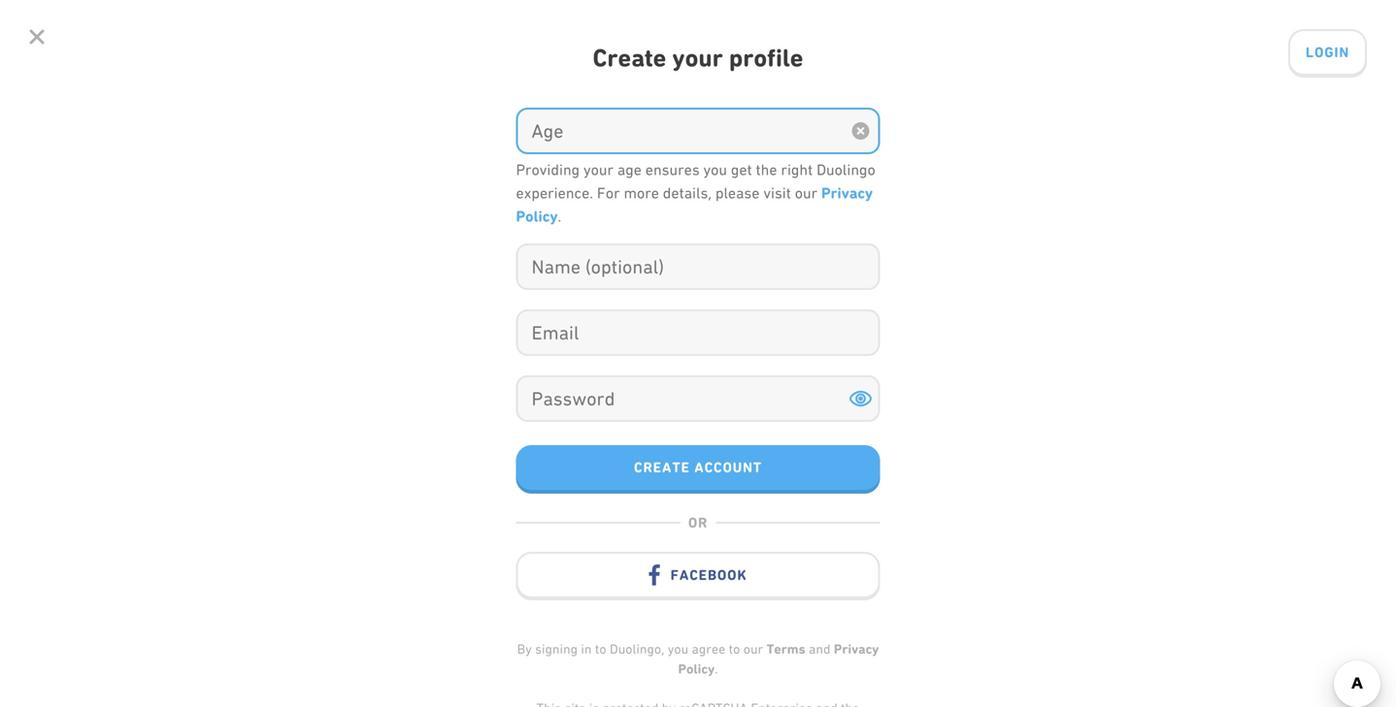 Task type: describe. For each thing, give the bounding box(es) containing it.
save
[[579, 443, 614, 463]]

profile for create a profile to save your progress and continue learning for free.
[[507, 443, 556, 463]]

you inside providing your age ensures you get the right duolingo experience. for more details, please visit our
[[704, 161, 727, 179]]

your for providing
[[584, 161, 614, 179]]

ensures
[[646, 161, 700, 179]]

learning
[[829, 443, 892, 463]]

by
[[517, 642, 532, 657]]

or
[[688, 515, 708, 532]]

and inside the by signing in to duolingo, you agree to our terms and
[[809, 642, 831, 657]]

create a profile button
[[553, 492, 844, 541]]

0 vertical spatial privacy
[[822, 184, 873, 202]]

in
[[581, 642, 592, 657]]

Age text field
[[518, 110, 847, 152]]

later button
[[553, 556, 844, 604]]

0 horizontal spatial policy
[[516, 207, 558, 226]]

facebook button
[[516, 553, 880, 601]]

Email email field
[[518, 312, 878, 354]]

more
[[624, 185, 659, 202]]

create your profile
[[593, 43, 804, 73]]

free.
[[922, 443, 957, 463]]

providing your age ensures you get the right duolingo experience. for more details, please visit our
[[516, 161, 876, 202]]

0 horizontal spatial and
[[728, 443, 756, 463]]

create for create a profile to save your progress and continue learning for free.
[[440, 443, 489, 463]]

agree
[[692, 642, 726, 657]]

our inside providing your age ensures you get the right duolingo experience. for more details, please visit our
[[795, 185, 818, 202]]

create a profile to save your progress and continue learning for free.
[[440, 443, 957, 463]]

1 vertical spatial privacy policy
[[678, 642, 879, 678]]

to right time
[[609, 377, 636, 413]]

create for create account
[[634, 459, 690, 476]]

duolingo
[[817, 161, 876, 179]]

our inside the by signing in to duolingo, you agree to our terms and
[[744, 642, 764, 657]]

please
[[716, 185, 760, 202]]

for
[[597, 185, 620, 202]]

create
[[643, 377, 731, 413]]

create account
[[634, 459, 762, 476]]

right
[[781, 161, 813, 179]]

create a profile
[[630, 506, 766, 523]]

profile!
[[762, 377, 863, 413]]

to right in on the left
[[595, 642, 607, 657]]



Task type: vqa. For each thing, say whether or not it's contained in the screenshot.
right you
yes



Task type: locate. For each thing, give the bounding box(es) containing it.
by signing in to duolingo, you agree to our terms and
[[517, 642, 834, 658]]

1 horizontal spatial you
[[704, 161, 727, 179]]

0 vertical spatial privacy policy link
[[516, 184, 873, 226]]

your up for
[[584, 161, 614, 179]]

1 vertical spatial privacy
[[834, 642, 879, 658]]

details,
[[663, 185, 712, 202]]

0 vertical spatial your
[[672, 43, 723, 73]]

1 vertical spatial and
[[809, 642, 831, 657]]

Name (optional) text field
[[518, 246, 878, 288]]

duolingo,
[[610, 642, 665, 657]]

time to create a profile!
[[534, 377, 863, 413]]

to right the agree
[[729, 642, 740, 657]]

1 horizontal spatial a
[[691, 506, 701, 523]]

a for create a profile
[[691, 506, 701, 523]]

your
[[672, 43, 723, 73], [584, 161, 614, 179], [618, 443, 652, 463]]

progress
[[656, 443, 724, 463]]

0 vertical spatial .
[[558, 208, 562, 225]]

create
[[593, 43, 667, 73], [440, 443, 489, 463], [634, 459, 690, 476], [630, 506, 687, 523]]

later
[[675, 570, 722, 587]]

1 vertical spatial .
[[715, 662, 718, 677]]

our
[[795, 185, 818, 202], [744, 642, 764, 657]]

2 horizontal spatial your
[[672, 43, 723, 73]]

a
[[738, 377, 755, 413], [493, 443, 502, 463], [691, 506, 701, 523]]

1 vertical spatial our
[[744, 642, 764, 657]]

a for create a profile to save your progress and continue learning for free.
[[493, 443, 502, 463]]

1 vertical spatial a
[[493, 443, 502, 463]]

1 vertical spatial you
[[668, 642, 689, 657]]

profile inside button
[[705, 506, 766, 523]]

policy
[[516, 207, 558, 226], [678, 662, 715, 678]]

1 vertical spatial your
[[584, 161, 614, 179]]

0 horizontal spatial your
[[584, 161, 614, 179]]

2 vertical spatial your
[[618, 443, 652, 463]]

2 horizontal spatial a
[[738, 377, 755, 413]]

create account button
[[516, 446, 880, 494]]

1 horizontal spatial policy
[[678, 662, 715, 678]]

privacy right terms link
[[834, 642, 879, 658]]

facebook
[[671, 567, 747, 584]]

our down right
[[795, 185, 818, 202]]

policy down experience.
[[516, 207, 558, 226]]

0 vertical spatial a
[[738, 377, 755, 413]]

1 vertical spatial policy
[[678, 662, 715, 678]]

create for create a profile
[[630, 506, 687, 523]]

providing
[[516, 161, 580, 179]]

login button
[[1289, 29, 1367, 78]]

our left terms link
[[744, 642, 764, 657]]

profile for create a profile
[[705, 506, 766, 523]]

visit
[[764, 185, 791, 202]]

0 vertical spatial privacy policy
[[516, 184, 873, 226]]

policy down the agree
[[678, 662, 715, 678]]

0 vertical spatial and
[[728, 443, 756, 463]]

experience.
[[516, 185, 593, 202]]

2 vertical spatial a
[[691, 506, 701, 523]]

a inside button
[[691, 506, 701, 523]]

0 horizontal spatial a
[[493, 443, 502, 463]]

for
[[896, 443, 918, 463]]

terms link
[[767, 642, 806, 658]]

you
[[704, 161, 727, 179], [668, 642, 689, 657]]

0 horizontal spatial you
[[668, 642, 689, 657]]

profile for create your profile
[[729, 43, 804, 73]]

your up age text field
[[672, 43, 723, 73]]

continue
[[761, 443, 825, 463]]

account
[[695, 459, 762, 476]]

and right terms link
[[809, 642, 831, 657]]

your right save
[[618, 443, 652, 463]]

signing
[[535, 642, 578, 657]]

age
[[618, 161, 642, 179]]

the
[[756, 161, 777, 179]]

your for create
[[672, 43, 723, 73]]

1 horizontal spatial your
[[618, 443, 652, 463]]

. down experience.
[[558, 208, 562, 225]]

and left continue
[[728, 443, 756, 463]]

terms
[[767, 642, 806, 658]]

0 vertical spatial our
[[795, 185, 818, 202]]

privacy policy link
[[516, 184, 873, 226], [678, 642, 879, 678]]

your inside providing your age ensures you get the right duolingo experience. for more details, please visit our
[[584, 161, 614, 179]]

you left get
[[704, 161, 727, 179]]

privacy down duolingo
[[822, 184, 873, 202]]

1 vertical spatial profile
[[507, 443, 556, 463]]

.
[[558, 208, 562, 225], [715, 662, 718, 677]]

login
[[1306, 44, 1350, 61]]

2 vertical spatial profile
[[705, 506, 766, 523]]

1 horizontal spatial .
[[715, 662, 718, 677]]

to left save
[[560, 443, 575, 463]]

privacy policy
[[516, 184, 873, 226], [678, 642, 879, 678]]

get
[[731, 161, 752, 179]]

0 vertical spatial you
[[704, 161, 727, 179]]

and
[[728, 443, 756, 463], [809, 642, 831, 657]]

privacy
[[822, 184, 873, 202], [834, 642, 879, 658]]

1 horizontal spatial our
[[795, 185, 818, 202]]

1 horizontal spatial and
[[809, 642, 831, 657]]

. down the agree
[[715, 662, 718, 677]]

you inside the by signing in to duolingo, you agree to our terms and
[[668, 642, 689, 657]]

to
[[609, 377, 636, 413], [560, 443, 575, 463], [595, 642, 607, 657], [729, 642, 740, 657]]

you left the agree
[[668, 642, 689, 657]]

Password password field
[[518, 378, 847, 421]]

0 horizontal spatial .
[[558, 208, 562, 225]]

0 vertical spatial profile
[[729, 43, 804, 73]]

0 vertical spatial policy
[[516, 207, 558, 226]]

1 vertical spatial privacy policy link
[[678, 642, 879, 678]]

0 horizontal spatial our
[[744, 642, 764, 657]]

create for create your profile
[[593, 43, 667, 73]]

time
[[534, 377, 602, 413]]

profile
[[729, 43, 804, 73], [507, 443, 556, 463], [705, 506, 766, 523]]



